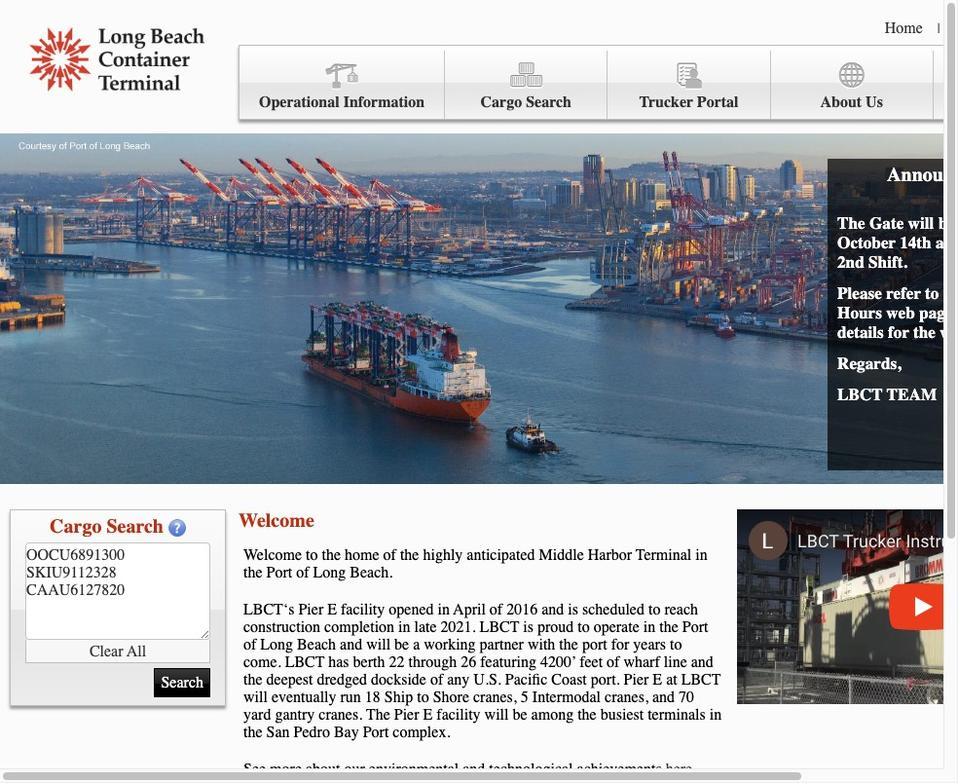 Task type: vqa. For each thing, say whether or not it's contained in the screenshot.
the 'The' inside the LBCT's Pier E facility opened in April of 2016 and is scheduled to reach construction completion in late 2021.  LBCT is proud to operate in the Port of Long Beach and will be a working partner with the port for years to come.  LBCT has berth 22 through 26 featuring 4200' feet of wharf line and the deepest dredged dockside of any U.S. Pacific Coast port. Pier E at LBCT will eventually run 18 Ship to Shore cranes, 5 Intermodal cranes, and 70 yard gantry cranes. The Pier E facility will be among the busiest terminals in the San Pedro Bay Port complex.
yes



Task type: locate. For each thing, give the bounding box(es) containing it.
e left shore
[[423, 706, 433, 724]]

come.
[[244, 654, 281, 671]]

will right gate
[[909, 213, 935, 233]]

terminal
[[636, 547, 692, 564]]

0 horizontal spatial the
[[366, 706, 391, 724]]

feet
[[580, 654, 603, 671]]

the up lbct's
[[244, 564, 263, 582]]

2 horizontal spatial be
[[939, 213, 956, 233]]

0 horizontal spatial facility
[[341, 601, 385, 619]]

and left 70
[[653, 689, 675, 706]]

None submit
[[154, 668, 210, 698]]

facility
[[341, 601, 385, 619], [437, 706, 481, 724]]

clear all
[[90, 643, 146, 660]]

1 vertical spatial e
[[653, 671, 663, 689]]

1 vertical spatial cargo search
[[50, 515, 164, 538]]

2 horizontal spatial e
[[653, 671, 663, 689]]

1 vertical spatial facility
[[437, 706, 481, 724]]

our
[[344, 761, 365, 779]]

1 vertical spatial cargo
[[50, 515, 102, 538]]

0 horizontal spatial cargo
[[50, 515, 102, 538]]

pier right the "port."
[[624, 671, 649, 689]]

Enter container numbers and/ or booking numbers. text field
[[25, 543, 210, 640]]

facility down beach.
[[341, 601, 385, 619]]

lbct right at
[[682, 671, 721, 689]]

long
[[313, 564, 346, 582], [260, 636, 293, 654]]

0 vertical spatial e
[[328, 601, 337, 619]]

in right operate
[[644, 619, 656, 636]]

be left "a"
[[395, 636, 409, 654]]

u.s.
[[474, 671, 502, 689]]

1 horizontal spatial cargo search
[[481, 94, 572, 111]]

cargo
[[481, 94, 522, 111], [50, 515, 102, 538]]

0 horizontal spatial cranes,
[[474, 689, 517, 706]]

port
[[583, 636, 608, 654]]

achievements
[[577, 761, 662, 779]]

is left proud
[[523, 619, 534, 636]]

operational information link
[[240, 51, 445, 120]]

1 horizontal spatial facility
[[437, 706, 481, 724]]

and right beach
[[340, 636, 363, 654]]

0 horizontal spatial pier
[[299, 601, 324, 619]]

0 vertical spatial pier
[[299, 601, 324, 619]]

reach
[[665, 601, 699, 619]]

1 vertical spatial the
[[366, 706, 391, 724]]

april
[[454, 601, 486, 619]]

lbct
[[838, 385, 883, 404], [480, 619, 520, 636], [285, 654, 325, 671], [682, 671, 721, 689]]

welcome inside welcome to the home of the highly anticipated middle harbor terminal in the port of long beach.
[[244, 547, 302, 564]]

to left home
[[306, 547, 318, 564]]

wharf
[[624, 654, 660, 671]]

0 vertical spatial long
[[313, 564, 346, 582]]

0 vertical spatial cargo
[[481, 94, 522, 111]]

0 horizontal spatial be
[[395, 636, 409, 654]]

1 horizontal spatial the
[[838, 213, 866, 233]]

facility down any on the bottom of the page
[[437, 706, 481, 724]]

pacific
[[506, 671, 548, 689]]

1 vertical spatial be
[[395, 636, 409, 654]]

deepest
[[267, 671, 313, 689]]

port right bay on the left of page
[[363, 724, 389, 742]]

18
[[365, 689, 381, 706]]

port up the line
[[683, 619, 709, 636]]

port
[[267, 564, 293, 582], [683, 619, 709, 636], [363, 724, 389, 742]]

1 horizontal spatial pier
[[394, 706, 420, 724]]

0 vertical spatial be
[[939, 213, 956, 233]]

1 horizontal spatial be
[[513, 706, 528, 724]]

san
[[267, 724, 290, 742]]

2016
[[507, 601, 538, 619]]

0 horizontal spatial long
[[260, 636, 293, 654]]

0 vertical spatial cargo search
[[481, 94, 572, 111]]

0 horizontal spatial port
[[267, 564, 293, 582]]

1 vertical spatial search
[[107, 515, 164, 538]]

26
[[461, 654, 477, 671]]

0 horizontal spatial search
[[107, 515, 164, 538]]

at
[[667, 671, 678, 689]]

about
[[821, 94, 862, 111]]

of down lbct's
[[244, 636, 257, 654]]

1 vertical spatial long
[[260, 636, 293, 654]]

be down announc
[[939, 213, 956, 233]]

welcome to the home of the highly anticipated middle harbor terminal in the port of long beach.
[[244, 547, 708, 582]]

2 vertical spatial port
[[363, 724, 389, 742]]

1 horizontal spatial long
[[313, 564, 346, 582]]

line
[[664, 654, 688, 671]]

us
[[866, 94, 884, 111]]

construction
[[244, 619, 321, 636]]

more
[[270, 761, 302, 779]]

2 horizontal spatial pier
[[624, 671, 649, 689]]

to
[[926, 284, 940, 303], [306, 547, 318, 564], [649, 601, 661, 619], [578, 619, 590, 636], [670, 636, 683, 654], [417, 689, 429, 706]]

2 horizontal spatial port
[[683, 619, 709, 636]]

harbor
[[588, 547, 632, 564]]

2 vertical spatial be
[[513, 706, 528, 724]]

long left beach.
[[313, 564, 346, 582]]

will inside the gate will be
[[909, 213, 935, 233]]

pier
[[299, 601, 324, 619], [624, 671, 649, 689], [394, 706, 420, 724]]

busiest
[[601, 706, 644, 724]]

the right run
[[366, 706, 391, 724]]

long down lbct's
[[260, 636, 293, 654]]

e left at
[[653, 671, 663, 689]]

cargo inside "menu bar"
[[481, 94, 522, 111]]

1 vertical spatial welcome
[[244, 547, 302, 564]]

to right ship
[[417, 689, 429, 706]]

1 vertical spatial pier
[[624, 671, 649, 689]]

featuring
[[481, 654, 537, 671]]

1 vertical spatial port
[[683, 619, 709, 636]]

late
[[415, 619, 437, 636]]

lbct's pier e facility opened in april of 2016 and is scheduled to reach construction completion in late 2021.  lbct is proud to operate in the port of long beach and will be a working partner with the port for years to come.  lbct has berth 22 through 26 featuring 4200' feet of wharf line and the deepest dredged dockside of any u.s. pacific coast port. pier e at lbct will eventually run 18 ship to shore cranes, 5 intermodal cranes, and 70 yard gantry cranes. the pier e facility will be among the busiest terminals in the san pedro bay port complex.
[[244, 601, 722, 742]]

2 cranes, from the left
[[605, 689, 649, 706]]

0 horizontal spatial e
[[328, 601, 337, 619]]

of
[[383, 547, 396, 564], [296, 564, 309, 582], [490, 601, 503, 619], [244, 636, 257, 654], [607, 654, 620, 671], [431, 671, 444, 689]]

yard
[[244, 706, 271, 724]]

menu bar
[[239, 45, 959, 120]]

partner
[[480, 636, 524, 654]]

about
[[306, 761, 341, 779]]

please refer to th
[[838, 284, 959, 342]]

cargo search link
[[445, 51, 608, 120]]

and right 2016
[[542, 601, 564, 619]]

is
[[568, 601, 579, 619], [523, 619, 534, 636]]

gantry
[[275, 706, 315, 724]]

lbct left has
[[285, 654, 325, 671]]

lbct down regards,​
[[838, 385, 883, 404]]

0 vertical spatial welcome
[[239, 510, 315, 532]]

be
[[939, 213, 956, 233], [395, 636, 409, 654], [513, 706, 528, 724]]

intermodal
[[533, 689, 601, 706]]

and right the line
[[692, 654, 714, 671]]

through
[[409, 654, 457, 671]]

2 vertical spatial pier
[[394, 706, 420, 724]]

1 horizontal spatial cargo
[[481, 94, 522, 111]]

be left among
[[513, 706, 528, 724]]

in right terminal on the bottom right of the page
[[696, 547, 708, 564]]

0 vertical spatial the
[[838, 213, 866, 233]]

here link
[[666, 761, 693, 779]]

the
[[838, 213, 866, 233], [366, 706, 391, 724]]

0 vertical spatial search
[[526, 94, 572, 111]]

middle
[[539, 547, 584, 564]]

clear
[[90, 643, 123, 660]]

is left scheduled
[[568, 601, 579, 619]]

and
[[542, 601, 564, 619], [340, 636, 363, 654], [692, 654, 714, 671], [653, 689, 675, 706], [463, 761, 486, 779]]

will
[[909, 213, 935, 233], [367, 636, 391, 654], [244, 689, 268, 706], [485, 706, 509, 724]]

e up beach
[[328, 601, 337, 619]]

lbct up featuring on the bottom of the page
[[480, 619, 520, 636]]

to inside welcome to the home of the highly anticipated middle harbor terminal in the port of long beach.
[[306, 547, 318, 564]]

of up the construction
[[296, 564, 309, 582]]

operational
[[259, 94, 340, 111]]

team
[[887, 385, 938, 404]]

pier down dockside
[[394, 706, 420, 724]]

0 vertical spatial port
[[267, 564, 293, 582]]

in inside welcome to the home of the highly anticipated middle harbor terminal in the port of long beach.
[[696, 547, 708, 564]]

the left highly
[[400, 547, 419, 564]]

long inside welcome to the home of the highly anticipated middle harbor terminal in the port of long beach.
[[313, 564, 346, 582]]

1 horizontal spatial cranes,
[[605, 689, 649, 706]]

1 horizontal spatial e
[[423, 706, 433, 724]]

will left 5
[[485, 706, 509, 724]]

to left th
[[926, 284, 940, 303]]

pier up beach
[[299, 601, 324, 619]]

cranes, left 5
[[474, 689, 517, 706]]

see more about our environmental and technological achievements here .
[[244, 761, 701, 779]]

|
[[938, 20, 941, 37]]

the up yard
[[244, 671, 263, 689]]

0 vertical spatial facility
[[341, 601, 385, 619]]

cargo search
[[481, 94, 572, 111], [50, 515, 164, 538]]

4200'
[[541, 654, 577, 671]]

the up the line
[[660, 619, 679, 636]]

the left gate
[[838, 213, 866, 233]]

1 horizontal spatial port
[[363, 724, 389, 742]]

the right among
[[578, 706, 597, 724]]

port up lbct's
[[267, 564, 293, 582]]

be inside the gate will be
[[939, 213, 956, 233]]

0 horizontal spatial cargo search
[[50, 515, 164, 538]]

dredged
[[317, 671, 367, 689]]

22
[[389, 654, 405, 671]]

e
[[328, 601, 337, 619], [653, 671, 663, 689], [423, 706, 433, 724]]

cranes, down wharf
[[605, 689, 649, 706]]



Task type: describe. For each thing, give the bounding box(es) containing it.
in right 70
[[710, 706, 722, 724]]

operational information
[[259, 94, 425, 111]]

completion
[[325, 619, 395, 636]]

menu bar containing operational information
[[239, 45, 959, 120]]

bay
[[334, 724, 359, 742]]

long inside lbct's pier e facility opened in april of 2016 and is scheduled to reach construction completion in late 2021.  lbct is proud to operate in the port of long beach and will be a working partner with the port for years to come.  lbct has berth 22 through 26 featuring 4200' feet of wharf line and the deepest dredged dockside of any u.s. pacific coast port. pier e at lbct will eventually run 18 ship to shore cranes, 5 intermodal cranes, and 70 yard gantry cranes. the pier e facility will be among the busiest terminals in the san pedro bay port complex.
[[260, 636, 293, 654]]

environmental
[[369, 761, 459, 779]]

of right feet
[[607, 654, 620, 671]]

lbct team
[[838, 385, 938, 404]]

clear all button
[[25, 640, 210, 664]]

1 cranes, from the left
[[474, 689, 517, 706]]

all
[[127, 643, 146, 660]]

trucker
[[640, 94, 694, 111]]

the inside the gate will be
[[838, 213, 866, 233]]

will down come.
[[244, 689, 268, 706]]

trucker portal
[[640, 94, 739, 111]]

welcome for welcome to the home of the highly anticipated middle harbor terminal in the port of long beach.
[[244, 547, 302, 564]]

highly
[[423, 547, 463, 564]]

about us
[[821, 94, 884, 111]]

home
[[885, 19, 924, 37]]

has
[[329, 654, 349, 671]]

.
[[697, 761, 701, 779]]

eventually
[[272, 689, 337, 706]]

trucker portal link
[[608, 51, 771, 120]]

a
[[413, 636, 420, 654]]

port.
[[591, 671, 620, 689]]

to right proud
[[578, 619, 590, 636]]

for
[[612, 636, 630, 654]]

pedro
[[294, 724, 330, 742]]

information
[[344, 94, 425, 111]]

the left port
[[560, 636, 579, 654]]

the gate will be 
[[838, 213, 959, 272]]

home
[[345, 547, 380, 564]]

5
[[521, 689, 529, 706]]

dockside
[[371, 671, 427, 689]]

in right late
[[438, 601, 450, 619]]

welcome for welcome
[[239, 510, 315, 532]]

refer
[[887, 284, 922, 303]]

coast
[[552, 671, 587, 689]]

years
[[634, 636, 667, 654]]

scheduled
[[583, 601, 645, 619]]

of left any on the bottom of the page
[[431, 671, 444, 689]]

of right home
[[383, 547, 396, 564]]

gate
[[870, 213, 905, 233]]

2021.
[[441, 619, 476, 636]]

any
[[447, 671, 470, 689]]

working
[[424, 636, 476, 654]]

to left the reach
[[649, 601, 661, 619]]

portal
[[698, 94, 739, 111]]

the left home
[[322, 547, 341, 564]]

anticipated
[[467, 547, 535, 564]]

and left the technological
[[463, 761, 486, 779]]

regards,​
[[838, 354, 902, 373]]

operate
[[594, 619, 640, 636]]

2 vertical spatial e
[[423, 706, 433, 724]]

home link
[[885, 19, 924, 37]]

cargo search inside "menu bar"
[[481, 94, 572, 111]]

run
[[341, 689, 361, 706]]

beach.
[[350, 564, 393, 582]]

in left late
[[399, 619, 411, 636]]

70
[[679, 689, 695, 706]]

th
[[944, 284, 959, 303]]

complex.
[[393, 724, 451, 742]]

to inside please refer to th
[[926, 284, 940, 303]]

among
[[532, 706, 574, 724]]

lbct's
[[244, 601, 295, 619]]

here
[[666, 761, 693, 779]]

the left san at left
[[244, 724, 263, 742]]

1 horizontal spatial search
[[526, 94, 572, 111]]

with
[[528, 636, 556, 654]]

1 horizontal spatial is
[[568, 601, 579, 619]]

berth
[[353, 654, 385, 671]]

about us link
[[771, 51, 934, 120]]

shore
[[433, 689, 470, 706]]

please
[[838, 284, 883, 303]]

terminals
[[648, 706, 706, 724]]

will left "a"
[[367, 636, 391, 654]]

the inside lbct's pier e facility opened in april of 2016 and is scheduled to reach construction completion in late 2021.  lbct is proud to operate in the port of long beach and will be a working partner with the port for years to come.  lbct has berth 22 through 26 featuring 4200' feet of wharf line and the deepest dredged dockside of any u.s. pacific coast port. pier e at lbct will eventually run 18 ship to shore cranes, 5 intermodal cranes, and 70 yard gantry cranes. the pier e facility will be among the busiest terminals in the san pedro bay port complex.
[[366, 706, 391, 724]]

beach
[[297, 636, 336, 654]]

ship
[[385, 689, 413, 706]]

port inside welcome to the home of the highly anticipated middle harbor terminal in the port of long beach.
[[267, 564, 293, 582]]

0 horizontal spatial is
[[523, 619, 534, 636]]

technological
[[490, 761, 573, 779]]

to right years
[[670, 636, 683, 654]]

of left 2016
[[490, 601, 503, 619]]

opened
[[389, 601, 434, 619]]

cranes.
[[319, 706, 363, 724]]

announc
[[888, 164, 959, 186]]



